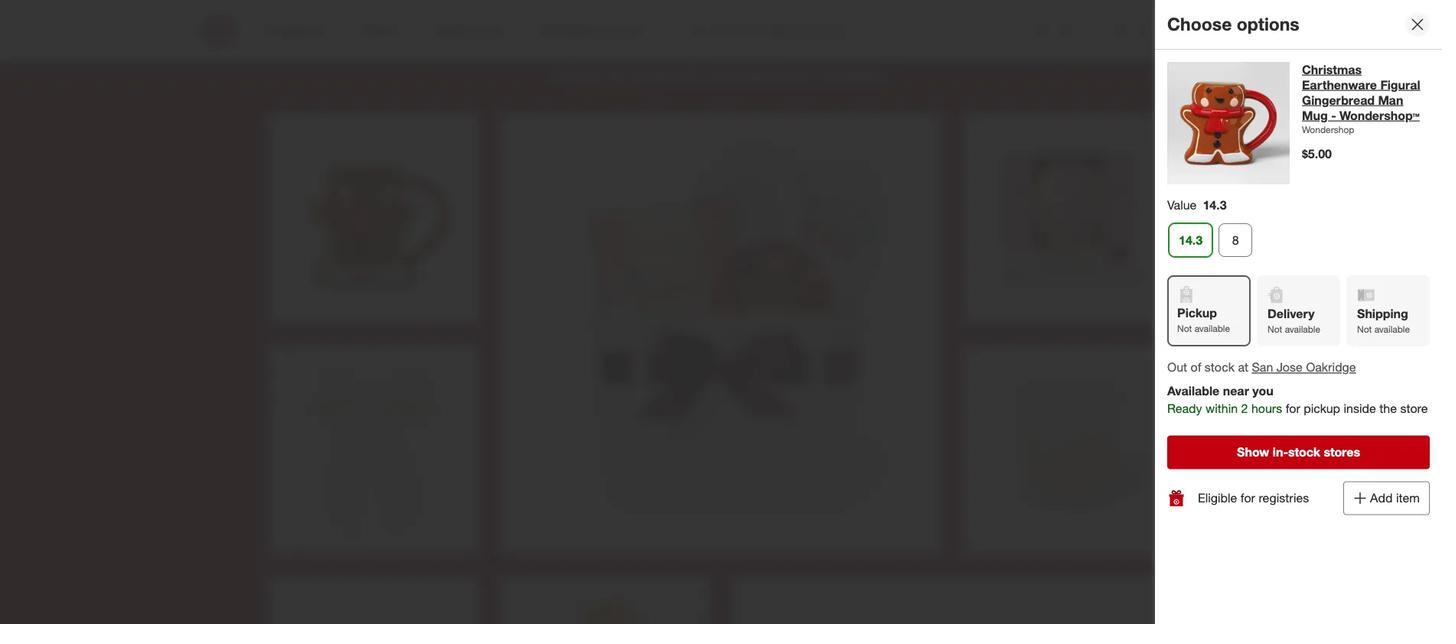 Task type: vqa. For each thing, say whether or not it's contained in the screenshot.
right low
no



Task type: describe. For each thing, give the bounding box(es) containing it.
cart
[[1340, 440, 1358, 451]]

2 vertical spatial figural
[[1302, 373, 1342, 388]]

add to cart button
[[1302, 433, 1365, 458]]

picks
[[554, 62, 601, 87]]

1 vertical spatial 14.3
[[1179, 233, 1203, 247]]

burr
[[450, 9, 498, 37]]

eligible for add item button
[[1198, 491, 1237, 506]]

choose options inside dialog
[[1167, 13, 1299, 35]]

not for delivery
[[1268, 324, 1282, 335]]

figural inside christmas earthenware figural gingerbread man mug - wondershop™ wondershop
[[1380, 77, 1420, 92]]

jose
[[1277, 360, 1303, 375]]

choose inside dialog
[[1167, 13, 1232, 35]]

you
[[1252, 384, 1273, 399]]

stock for in-
[[1288, 445, 1320, 460]]

trending
[[799, 9, 890, 37]]

options inside button
[[1381, 497, 1411, 508]]

thoughtful
[[852, 39, 942, 63]]

season's
[[650, 9, 747, 37]]

wondershop
[[1302, 124, 1354, 135]]

8 link
[[1219, 223, 1252, 257]]

available
[[1167, 384, 1219, 399]]

brighten
[[629, 62, 703, 87]]

christmas earthenware figural gingerbread man mug - wondershop™ link for only at
[[1302, 71, 1409, 175]]

14.3 link
[[1169, 223, 1213, 257]]

surprise.
[[897, 9, 992, 37]]

3 christmas from the top
[[1302, 338, 1362, 353]]

1 christmas earthenware figural gingerbread man mug - wondershop™ from the top
[[1302, 72, 1403, 175]]

choose options dialog
[[1155, 0, 1442, 625]]

dialog containing explore items
[[1155, 0, 1442, 625]]

out
[[1167, 360, 1187, 375]]

delivery not available
[[1268, 306, 1320, 335]]

1 $5.00 from the top
[[1302, 142, 1328, 155]]

items for explore items
[[1236, 13, 1282, 35]]

item
[[1396, 491, 1420, 506]]

value
[[1167, 198, 1197, 213]]

only
[[1302, 124, 1324, 138]]

0 horizontal spatial options
[[1237, 13, 1299, 35]]

¬
[[1339, 124, 1349, 139]]

3 gingerbread from the top
[[1302, 390, 1375, 405]]

stores
[[1324, 445, 1360, 460]]

shipping not available
[[1357, 306, 1410, 335]]

2 mug from the top
[[1302, 142, 1328, 157]]

search
[[1052, 25, 1089, 39]]

eligible for registries for add item button
[[1198, 491, 1309, 506]]

eligible for registries for the choose options button
[[1196, 495, 1307, 510]]

sweet
[[537, 39, 590, 63]]

hours
[[1251, 401, 1282, 416]]

$5.00 inside choose options dialog
[[1302, 147, 1332, 162]]

similar
[[1167, 290, 1225, 312]]

3 mug from the top
[[1302, 408, 1328, 423]]

pickup
[[1304, 401, 1340, 416]]

pickup not available
[[1177, 305, 1230, 334]]

christmas inside christmas earthenware figural gingerbread man mug - wondershop™ wondershop
[[1302, 62, 1362, 77]]

at inside only at ¬
[[1327, 124, 1336, 138]]

2 vertical spatial wondershop™
[[1302, 425, 1382, 440]]

add to cart
[[1309, 440, 1358, 451]]

man inside christmas earthenware figural gingerbread man mug - wondershop™ wondershop
[[1378, 93, 1403, 108]]

add item button
[[1343, 482, 1430, 516]]

value 14.3
[[1167, 198, 1227, 213]]

explore items
[[1167, 13, 1282, 35]]

choose inside button
[[1346, 497, 1378, 508]]

eligible for the choose options button
[[1196, 495, 1236, 510]]

snuggly
[[656, 39, 725, 63]]

group inside choose options dialog
[[1166, 197, 1430, 263]]

not for shipping
[[1357, 324, 1372, 335]]



Task type: locate. For each thing, give the bounding box(es) containing it.
inside
[[1344, 401, 1376, 416]]

mug inside christmas earthenware figural gingerbread man mug - wondershop™ wondershop
[[1302, 108, 1328, 123]]

1 man from the top
[[1378, 93, 1403, 108]]

wondershop™ inside christmas earthenware figural gingerbread man mug - wondershop™ wondershop
[[1340, 108, 1420, 123]]

options
[[1237, 13, 1299, 35], [1381, 497, 1411, 508]]

show
[[1237, 445, 1269, 460]]

at inside choose options dialog
[[1238, 360, 1248, 375]]

explore
[[1167, 13, 1231, 35]]

not down pickup
[[1177, 323, 1192, 334]]

faves
[[731, 39, 777, 63]]

2 christmas earthenware figural gingerbread man mug - wondershop™ link from the top
[[1302, 71, 1409, 175]]

0 vertical spatial stock
[[1205, 360, 1235, 375]]

1 horizontal spatial to
[[1329, 440, 1338, 451]]

0 horizontal spatial choose options
[[1167, 13, 1299, 35]]

add
[[1309, 440, 1326, 451], [1370, 491, 1393, 506]]

0 vertical spatial at
[[1327, 124, 1336, 138]]

1 horizontal spatial choose
[[1346, 497, 1378, 508]]

available down delivery on the right of the page
[[1285, 324, 1320, 335]]

0 horizontal spatial add
[[1309, 440, 1326, 451]]

available down shipping
[[1374, 324, 1410, 335]]

available
[[1195, 323, 1230, 334], [1285, 324, 1320, 335], [1374, 324, 1410, 335]]

0 vertical spatial figural
[[1380, 77, 1420, 92]]

at
[[1327, 124, 1336, 138], [1238, 360, 1248, 375]]

1 christmas from the top
[[1302, 62, 1362, 77]]

not inside "pickup not available"
[[1177, 323, 1192, 334]]

available near you ready within 2 hours for pickup inside the store
[[1167, 384, 1428, 416]]

1 - from the top
[[1331, 108, 1336, 123]]

shipping
[[1357, 306, 1408, 321]]

within
[[1206, 401, 1238, 416]]

0 horizontal spatial stock
[[1205, 360, 1235, 375]]

$5.00
[[1302, 142, 1328, 155], [1302, 147, 1332, 162], [1302, 407, 1328, 421]]

2
[[1241, 401, 1248, 416]]

2 christmas earthenware figural gingerbread man mug - wondershop™ from the top
[[1302, 338, 1403, 440]]

1 vertical spatial at
[[1238, 360, 1248, 375]]

1 horizontal spatial options
[[1381, 497, 1411, 508]]

to inside the burr baskets—the season's top-trending surprise. gift sweet treats, snuggly faves & more thoughtful picks to brighten someone's holidays.
[[606, 62, 624, 87]]

gift
[[500, 39, 532, 63]]

3 man from the top
[[1378, 390, 1403, 405]]

2 gingerbread from the top
[[1302, 125, 1375, 140]]

2 man from the top
[[1378, 125, 1403, 140]]

search button
[[1052, 14, 1089, 51]]

0 vertical spatial wondershop™
[[1340, 108, 1420, 123]]

1 vertical spatial mug
[[1302, 142, 1328, 157]]

1 horizontal spatial choose options
[[1346, 497, 1411, 508]]

man
[[1378, 93, 1403, 108], [1378, 125, 1403, 140], [1378, 390, 1403, 405]]

available inside delivery not available
[[1285, 324, 1320, 335]]

stock for of
[[1205, 360, 1235, 375]]

1 vertical spatial stock
[[1288, 445, 1320, 460]]

san jose oakridge button
[[1252, 359, 1356, 376]]

0 vertical spatial mug
[[1302, 108, 1328, 123]]

2 vertical spatial mug
[[1302, 408, 1328, 423]]

available for delivery
[[1285, 324, 1320, 335]]

0 vertical spatial add
[[1309, 440, 1326, 451]]

mug up only
[[1302, 108, 1328, 123]]

- inside christmas earthenware figural gingerbread man mug - wondershop™ wondershop
[[1331, 108, 1336, 123]]

eligible for registries inside choose options dialog
[[1198, 491, 1309, 506]]

0 horizontal spatial not
[[1177, 323, 1192, 334]]

1 vertical spatial choose
[[1346, 497, 1378, 508]]

eligible inside choose options dialog
[[1198, 491, 1237, 506]]

0 vertical spatial choose options
[[1167, 13, 1299, 35]]

0 horizontal spatial at
[[1238, 360, 1248, 375]]

eligible
[[1196, 230, 1236, 245], [1198, 491, 1237, 506], [1196, 495, 1236, 510]]

group
[[1166, 197, 1430, 263]]

earthenware up wondershop
[[1302, 77, 1377, 92]]

- up wondershop
[[1331, 108, 1336, 123]]

2 vertical spatial gingerbread
[[1302, 390, 1375, 405]]

1 vertical spatial add
[[1370, 491, 1393, 506]]

eligible for registries
[[1196, 230, 1307, 245], [1198, 491, 1309, 506], [1196, 495, 1307, 510]]

figural
[[1380, 77, 1420, 92], [1302, 107, 1342, 122], [1302, 373, 1342, 388]]

0 horizontal spatial available
[[1195, 323, 1230, 334]]

registries inside choose options dialog
[[1259, 491, 1309, 506]]

items for similar items
[[1230, 290, 1276, 312]]

treats,
[[595, 39, 650, 63]]

1 vertical spatial wondershop™
[[1302, 160, 1382, 175]]

wondershop™
[[1340, 108, 1420, 123], [1302, 160, 1382, 175], [1302, 425, 1382, 440]]

baskets—the
[[505, 9, 644, 37]]

available inside "pickup not available"
[[1195, 323, 1230, 334]]

earthenware
[[1302, 77, 1377, 92], [1302, 90, 1377, 105], [1302, 355, 1377, 370]]

add item
[[1370, 491, 1420, 506]]

What can we help you find? suggestions appear below search field
[[682, 14, 1063, 47]]

- down only at ¬
[[1331, 142, 1336, 157]]

1 horizontal spatial add
[[1370, 491, 1393, 506]]

0 vertical spatial gingerbread
[[1302, 93, 1375, 108]]

1 vertical spatial gingerbread
[[1302, 125, 1375, 140]]

0 vertical spatial items
[[1236, 13, 1282, 35]]

san
[[1252, 360, 1273, 375]]

someone's
[[709, 62, 805, 87]]

choose options inside button
[[1346, 497, 1411, 508]]

3 - from the top
[[1331, 408, 1336, 423]]

add for add item
[[1370, 491, 1393, 506]]

- left 'inside'
[[1331, 408, 1336, 423]]

christmas earthenware figural gingerbread man mug - wondershop™ link for wondershop
[[1302, 62, 1430, 123]]

3 $5.00 from the top
[[1302, 407, 1328, 421]]

1 vertical spatial -
[[1331, 142, 1336, 157]]

more
[[801, 39, 847, 63]]

1 horizontal spatial at
[[1327, 124, 1336, 138]]

not inside delivery not available
[[1268, 324, 1282, 335]]

not for pickup
[[1177, 323, 1192, 334]]

similar items
[[1167, 290, 1276, 312]]

8
[[1232, 233, 1239, 247]]

1 horizontal spatial not
[[1268, 324, 1282, 335]]

add inside choose options dialog
[[1370, 491, 1393, 506]]

wondershop™ up ¬
[[1340, 108, 1420, 123]]

wondershop™ up stores
[[1302, 425, 1382, 440]]

1 earthenware from the top
[[1302, 77, 1377, 92]]

14.3
[[1203, 198, 1227, 213], [1179, 233, 1203, 247]]

&
[[783, 39, 796, 63]]

3 earthenware from the top
[[1302, 355, 1377, 370]]

at left san
[[1238, 360, 1248, 375]]

0 vertical spatial christmas earthenware figural gingerbread man mug - wondershop™
[[1302, 72, 1403, 175]]

stock inside 'button'
[[1288, 445, 1320, 460]]

1 vertical spatial options
[[1381, 497, 1411, 508]]

2 vertical spatial -
[[1331, 408, 1336, 423]]

0 horizontal spatial choose
[[1167, 13, 1232, 35]]

items
[[1236, 13, 1282, 35], [1230, 290, 1276, 312]]

1 vertical spatial figural
[[1302, 107, 1342, 122]]

2 - from the top
[[1331, 142, 1336, 157]]

3 christmas earthenware figural gingerbread man mug - wondershop™ link from the top
[[1302, 337, 1409, 440]]

not
[[1177, 323, 1192, 334], [1268, 324, 1282, 335], [1357, 324, 1372, 335]]

1 vertical spatial to
[[1329, 440, 1338, 451]]

to right picks
[[606, 62, 624, 87]]

christmas earthenware figural gingerbread man mug - wondershop™ link
[[1302, 62, 1430, 123], [1302, 71, 1409, 175], [1302, 337, 1409, 440]]

0 vertical spatial options
[[1237, 13, 1299, 35]]

mug
[[1302, 108, 1328, 123], [1302, 142, 1328, 157], [1302, 408, 1328, 423]]

top-
[[754, 9, 799, 37]]

in-
[[1273, 445, 1288, 460]]

1 vertical spatial christmas earthenware figural gingerbread man mug - wondershop™
[[1302, 338, 1403, 440]]

show in-stock stores button
[[1167, 436, 1430, 470]]

delivery
[[1268, 306, 1315, 321]]

store
[[1400, 401, 1428, 416]]

earthenware inside christmas earthenware figural gingerbread man mug - wondershop™ wondershop
[[1302, 77, 1377, 92]]

choose options
[[1167, 13, 1299, 35], [1346, 497, 1411, 508]]

1 vertical spatial items
[[1230, 290, 1276, 312]]

available for pickup
[[1195, 323, 1230, 334]]

stock
[[1205, 360, 1235, 375], [1288, 445, 1320, 460]]

-
[[1331, 108, 1336, 123], [1331, 142, 1336, 157], [1331, 408, 1336, 423]]

1 vertical spatial choose options
[[1346, 497, 1411, 508]]

1 horizontal spatial available
[[1285, 324, 1320, 335]]

at left ¬
[[1327, 124, 1336, 138]]

2 horizontal spatial not
[[1357, 324, 1372, 335]]

to
[[606, 62, 624, 87], [1329, 440, 1338, 451]]

2 earthenware from the top
[[1302, 90, 1377, 105]]

for inside "available near you ready within 2 hours for pickup inside the store"
[[1286, 401, 1300, 416]]

christmas earthenware figural gingerbread man mug - wondershop™ image
[[1167, 62, 1290, 184], [1167, 71, 1293, 197], [1167, 71, 1293, 197], [1167, 337, 1293, 462], [1167, 337, 1293, 462]]

oakridge
[[1306, 360, 1356, 375]]

registries for the choose options button
[[1257, 495, 1307, 510]]

mug down only
[[1302, 142, 1328, 157]]

christmas earthenware figural gingerbread man mug - wondershop™
[[1302, 72, 1403, 175], [1302, 338, 1403, 440]]

2 vertical spatial man
[[1378, 390, 1403, 405]]

show in-stock stores
[[1237, 445, 1360, 460]]

not down delivery on the right of the page
[[1268, 324, 1282, 335]]

1 christmas earthenware figural gingerbread man mug - wondershop™ link from the top
[[1302, 62, 1430, 123]]

0 vertical spatial -
[[1331, 108, 1336, 123]]

registries
[[1257, 230, 1307, 245], [1259, 491, 1309, 506], [1257, 495, 1307, 510]]

0 horizontal spatial to
[[606, 62, 624, 87]]

available for shipping
[[1374, 324, 1410, 335]]

registries for add item button
[[1259, 491, 1309, 506]]

14.3 right value
[[1203, 198, 1227, 213]]

for
[[1239, 230, 1254, 245], [1286, 401, 1300, 416], [1241, 491, 1255, 506], [1239, 495, 1254, 510]]

14.3 down value 14.3
[[1179, 233, 1203, 247]]

near
[[1223, 384, 1249, 399]]

gingerbread inside christmas earthenware figural gingerbread man mug - wondershop™ wondershop
[[1302, 93, 1375, 108]]

choose
[[1167, 13, 1232, 35], [1346, 497, 1378, 508]]

group containing value
[[1166, 197, 1430, 263]]

2 christmas from the top
[[1302, 72, 1362, 87]]

dialog
[[1155, 0, 1442, 625]]

wondershop™ down ¬
[[1302, 160, 1382, 175]]

out of stock at san jose oakridge
[[1167, 360, 1356, 375]]

christmas earthenware figural gingerbread man mug - wondershop™ image inside choose options dialog
[[1167, 62, 1290, 184]]

christmas
[[1302, 62, 1362, 77], [1302, 72, 1362, 87], [1302, 338, 1362, 353]]

0 vertical spatial man
[[1378, 93, 1403, 108]]

gingerbread
[[1302, 93, 1375, 108], [1302, 125, 1375, 140], [1302, 390, 1375, 405]]

1 vertical spatial man
[[1378, 125, 1403, 140]]

earthenware up pickup
[[1302, 355, 1377, 370]]

the
[[1379, 401, 1397, 416]]

of
[[1191, 360, 1201, 375]]

add for add to cart
[[1309, 440, 1326, 451]]

ready
[[1167, 401, 1202, 416]]

available inside shipping not available
[[1374, 324, 1410, 335]]

to inside button
[[1329, 440, 1338, 451]]

1 gingerbread from the top
[[1302, 93, 1375, 108]]

only at ¬
[[1302, 124, 1349, 139]]

choose options button
[[1339, 490, 1418, 515]]

not down shipping
[[1357, 324, 1372, 335]]

0 vertical spatial choose
[[1167, 13, 1232, 35]]

2 $5.00 from the top
[[1302, 147, 1332, 162]]

pickup
[[1177, 305, 1217, 320]]

1 mug from the top
[[1302, 108, 1328, 123]]

to left cart
[[1329, 440, 1338, 451]]

holidays.
[[810, 62, 888, 87]]

available down pickup
[[1195, 323, 1230, 334]]

christmas earthenware figural gingerbread man mug - wondershop™ wondershop
[[1302, 62, 1420, 135]]

burr baskets—the season's top-trending surprise. gift sweet treats, snuggly faves & more thoughtful picks to brighten someone's holidays.
[[450, 9, 992, 87]]

2 horizontal spatial available
[[1374, 324, 1410, 335]]

0 vertical spatial to
[[606, 62, 624, 87]]

mug up the add to cart
[[1302, 408, 1328, 423]]

1 horizontal spatial stock
[[1288, 445, 1320, 460]]

earthenware up ¬
[[1302, 90, 1377, 105]]

not inside shipping not available
[[1357, 324, 1372, 335]]

0 vertical spatial 14.3
[[1203, 198, 1227, 213]]



